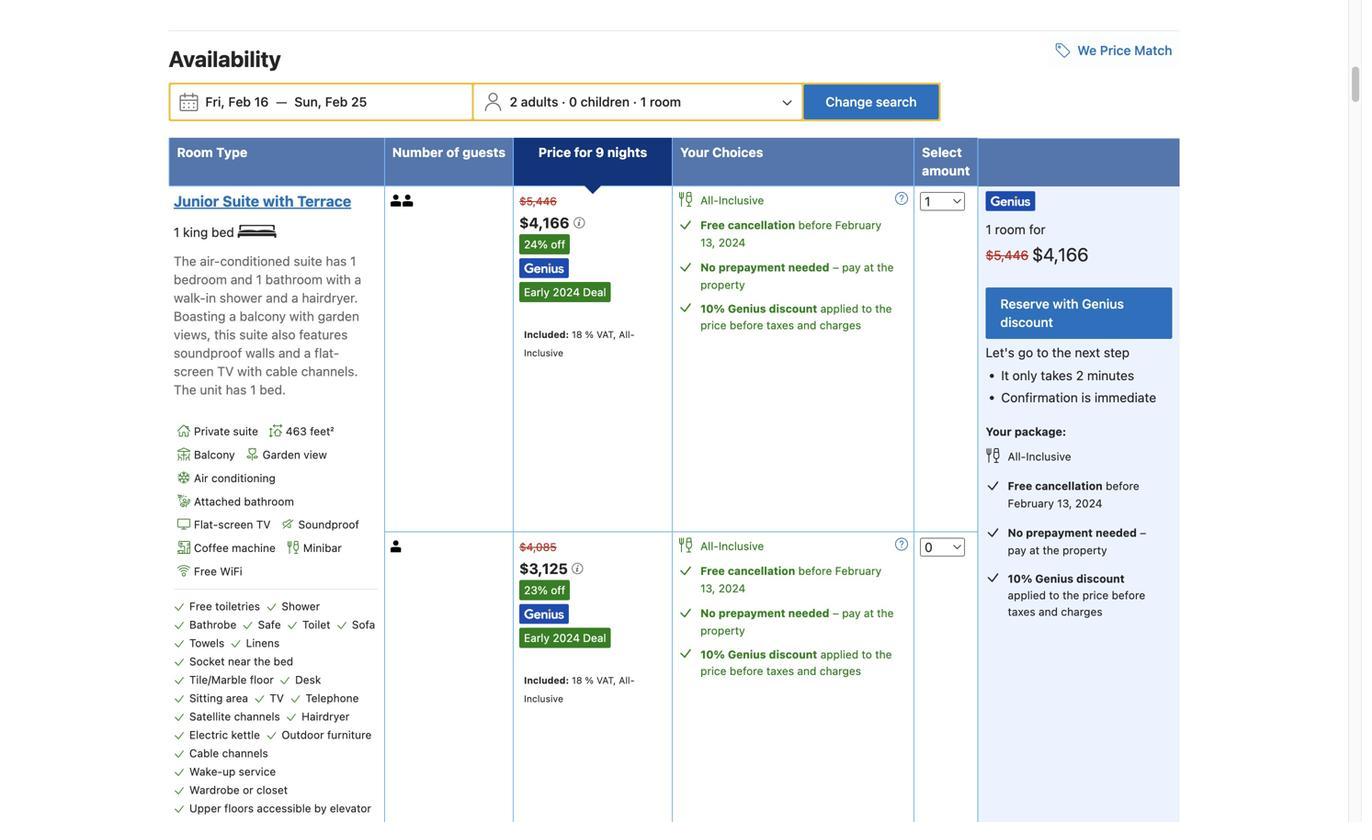 Task type: describe. For each thing, give the bounding box(es) containing it.
1 vertical spatial occupancy image
[[391, 541, 403, 553]]

1 vertical spatial no prepayment needed
[[1008, 527, 1137, 540]]

sofa
[[352, 619, 375, 632]]

your for your choices
[[680, 145, 709, 160]]

0 vertical spatial $4,166
[[520, 214, 573, 232]]

1 vertical spatial february
[[1008, 497, 1055, 510]]

– pay at the property for 2nd more details on meals and payment options image from the top
[[701, 607, 894, 638]]

2 inside 2 adults · 0 children · 1 room dropdown button
[[510, 94, 518, 109]]

0 vertical spatial suite
[[294, 254, 322, 269]]

junior
[[174, 192, 219, 210]]

match
[[1135, 43, 1173, 58]]

taxes for 2nd more details on meals and payment options image from the top
[[767, 665, 794, 678]]

1 · from the left
[[562, 94, 566, 109]]

2 vertical spatial prepayment
[[719, 607, 786, 620]]

1 vertical spatial room
[[995, 222, 1026, 237]]

– for 2nd more details on meals and payment options image from the top
[[833, 607, 839, 620]]

outdoor
[[282, 729, 324, 742]]

select
[[922, 145, 962, 160]]

king
[[183, 225, 208, 240]]

step
[[1104, 345, 1130, 360]]

hairdryer
[[302, 711, 350, 724]]

cable
[[266, 364, 298, 379]]

2 the from the top
[[174, 382, 196, 398]]

applied for 1st more details on meals and payment options image
[[821, 302, 859, 315]]

cable channels
[[189, 747, 268, 760]]

search
[[876, 94, 917, 109]]

feet²
[[310, 425, 334, 438]]

a up this
[[229, 309, 236, 324]]

linens
[[246, 637, 280, 650]]

availability
[[169, 46, 281, 71]]

applied inside the 10% genius discount applied to the price before taxes and charges
[[1008, 589, 1046, 602]]

1 more details on meals and payment options image from the top
[[896, 192, 909, 205]]

with right suite
[[263, 192, 294, 210]]

– for 1st more details on meals and payment options image
[[833, 261, 839, 274]]

machine
[[232, 542, 276, 555]]

satellite channels
[[189, 711, 280, 724]]

1 vertical spatial suite
[[239, 327, 268, 342]]

tile/marble floor
[[189, 674, 274, 687]]

1 vertical spatial property
[[1063, 544, 1108, 557]]

guests
[[463, 145, 506, 160]]

1 horizontal spatial bed
[[274, 656, 293, 668]]

taxes inside the 10% genius discount applied to the price before taxes and charges
[[1008, 606, 1036, 619]]

2 vertical spatial at
[[864, 607, 874, 620]]

1 vertical spatial screen
[[218, 519, 253, 532]]

0 horizontal spatial price
[[539, 145, 571, 160]]

vat, for $4,166
[[597, 329, 616, 340]]

genius inside reserve with genius discount
[[1082, 297, 1124, 312]]

24%
[[524, 238, 548, 251]]

charges for 2nd more details on meals and payment options image from the top
[[820, 665, 862, 678]]

2 adults · 0 children · 1 room
[[510, 94, 681, 109]]

price inside dropdown button
[[1100, 43, 1131, 58]]

next
[[1075, 345, 1101, 360]]

– pay at the property for 1st more details on meals and payment options image
[[701, 261, 894, 291]]

0 vertical spatial free cancellation
[[701, 219, 796, 231]]

shower
[[220, 290, 262, 306]]

0 horizontal spatial bed
[[212, 225, 234, 240]]

a left hairdryer. at the left
[[291, 290, 298, 306]]

taxes for 1st more details on meals and payment options image
[[767, 319, 794, 332]]

before february 13, 2024 for 2nd more details on meals and payment options image from the top
[[701, 565, 882, 595]]

private
[[194, 425, 230, 438]]

by
[[314, 803, 327, 816]]

hairdryer.
[[302, 290, 358, 306]]

the inside the 10% genius discount applied to the price before taxes and charges
[[1063, 589, 1080, 602]]

before february 13, 2024 for 1st more details on meals and payment options image
[[701, 219, 882, 249]]

and inside the 10% genius discount applied to the price before taxes and charges
[[1039, 606, 1058, 619]]

early for $3,125
[[524, 632, 550, 645]]

elevator
[[330, 803, 371, 816]]

minibar
[[303, 542, 342, 555]]

screen inside the air-conditioned suite has 1 bedroom and 1 bathroom with a walk-in shower and a hairdryer. boasting a balcony with garden views, this suite also features soundproof walls and a flat- screen tv with cable channels. the unit has 1 bed.
[[174, 364, 214, 379]]

channels.
[[301, 364, 358, 379]]

1 left the bed.
[[250, 382, 256, 398]]

463
[[286, 425, 307, 438]]

24% off. you're getting 24% off the original price due to multiple deals and benefits.. element
[[520, 234, 570, 255]]

sitting
[[189, 692, 223, 705]]

1 vertical spatial prepayment
[[1026, 527, 1093, 540]]

0 vertical spatial 13,
[[701, 236, 716, 249]]

toilet
[[303, 619, 331, 632]]

sun, feb 25 button
[[287, 85, 374, 118]]

charges inside the 10% genius discount applied to the price before taxes and charges
[[1061, 606, 1103, 619]]

applied for 2nd more details on meals and payment options image from the top
[[821, 649, 859, 661]]

features
[[299, 327, 348, 342]]

wardrobe
[[189, 784, 240, 797]]

2 vertical spatial all-inclusive
[[701, 540, 764, 553]]

23% off
[[524, 584, 566, 597]]

no prepayment needed for 1st more details on meals and payment options image
[[701, 261, 830, 274]]

outdoor furniture
[[282, 729, 372, 742]]

1 vertical spatial all-inclusive
[[1008, 450, 1072, 463]]

2 vertical spatial tv
[[270, 692, 284, 705]]

0 vertical spatial february
[[835, 219, 882, 231]]

1 vertical spatial needed
[[1096, 527, 1137, 540]]

conditioning
[[211, 472, 276, 485]]

2 feb from the left
[[325, 94, 348, 109]]

garden
[[263, 449, 301, 462]]

$3,125
[[520, 560, 572, 578]]

included: for $3,125
[[524, 676, 569, 687]]

let's
[[986, 345, 1015, 360]]

18 for $3,125
[[572, 676, 583, 687]]

applied to the price before taxes and charges for 2nd more details on meals and payment options image from the top
[[701, 649, 892, 678]]

18 for $4,166
[[572, 329, 583, 340]]

24% off
[[524, 238, 566, 251]]

1 vertical spatial bathroom
[[244, 495, 294, 508]]

reserve with genius discount
[[1001, 297, 1124, 330]]

electric
[[189, 729, 228, 742]]

select amount
[[922, 145, 971, 178]]

flat-
[[194, 519, 218, 532]]

1 vertical spatial 13,
[[1058, 497, 1073, 510]]

package:
[[1015, 425, 1067, 438]]

service
[[239, 766, 276, 779]]

is
[[1082, 390, 1092, 406]]

2 vertical spatial property
[[701, 625, 745, 638]]

1 vertical spatial free cancellation
[[1008, 480, 1103, 493]]

up
[[223, 766, 236, 779]]

2 vertical spatial price
[[701, 665, 727, 678]]

discount inside the 10% genius discount applied to the price before taxes and charges
[[1077, 573, 1125, 586]]

23%
[[524, 584, 548, 597]]

socket near the bed
[[189, 656, 293, 668]]

2 vertical spatial free cancellation
[[701, 565, 796, 578]]

channels for satellite channels
[[234, 711, 280, 724]]

flat-
[[315, 346, 339, 361]]

reserve with genius discount button
[[986, 288, 1173, 339]]

1 vertical spatial $4,166
[[1033, 244, 1089, 265]]

wifi
[[220, 565, 243, 578]]

0 vertical spatial all-inclusive
[[701, 194, 764, 207]]

18 % vat, all- inclusive for $4,166
[[524, 329, 635, 359]]

2 vertical spatial needed
[[789, 607, 830, 620]]

walk-
[[174, 290, 206, 306]]

2 vertical spatial suite
[[233, 425, 258, 438]]

1 down conditioned
[[256, 272, 262, 287]]

children
[[581, 94, 630, 109]]

wake-up service
[[189, 766, 276, 779]]

1 vertical spatial no
[[1008, 527, 1024, 540]]

25
[[351, 94, 367, 109]]

cancellation for 2nd more details on meals and payment options image from the top
[[728, 565, 796, 578]]

bathroom inside the air-conditioned suite has 1 bedroom and 1 bathroom with a walk-in shower and a hairdryer. boasting a balcony with garden views, this suite also features soundproof walls and a flat- screen tv with cable channels. the unit has 1 bed.
[[265, 272, 323, 287]]

it
[[1002, 368, 1009, 383]]

2 more details on meals and payment options image from the top
[[896, 538, 909, 551]]

1 vertical spatial – pay at the property
[[1008, 527, 1147, 557]]

1 horizontal spatial has
[[326, 254, 347, 269]]

boasting
[[174, 309, 226, 324]]

the air-conditioned suite has 1 bedroom and 1 bathroom with a walk-in shower and a hairdryer. boasting a balcony with garden views, this suite also features soundproof walls and a flat- screen tv with cable channels. the unit has 1 bed.
[[174, 254, 362, 398]]

amount
[[922, 163, 971, 178]]

area
[[226, 692, 248, 705]]

this
[[214, 327, 236, 342]]

$5,446 for $5,446
[[520, 195, 557, 208]]

2 vertical spatial pay
[[842, 607, 861, 620]]

9
[[596, 145, 604, 160]]

1 king bed
[[174, 225, 238, 240]]

junior suite with terrace
[[174, 192, 351, 210]]

sun,
[[295, 94, 322, 109]]

463 feet²
[[286, 425, 334, 438]]

1 vertical spatial before february 13, 2024
[[1008, 480, 1140, 510]]

10% genius discount for 1st more details on meals and payment options image
[[701, 302, 818, 315]]

bed.
[[260, 382, 286, 398]]

$4,085
[[520, 541, 557, 554]]

2 inside let's go to the next step it only takes 2 minutes confirmation is immediate
[[1077, 368, 1084, 383]]

walls
[[246, 346, 275, 361]]

1 up hairdryer. at the left
[[350, 254, 356, 269]]



Task type: locate. For each thing, give the bounding box(es) containing it.
0 horizontal spatial $5,446
[[520, 195, 557, 208]]

tv down floor
[[270, 692, 284, 705]]

wardrobe or closet
[[189, 784, 288, 797]]

suite right private
[[233, 425, 258, 438]]

0 vertical spatial more details on meals and payment options image
[[896, 192, 909, 205]]

kettle
[[231, 729, 260, 742]]

1 % from the top
[[585, 329, 594, 340]]

number
[[393, 145, 443, 160]]

for up $5,446 $4,166
[[1030, 222, 1046, 237]]

early 2024 deal. you're getting a reduced rate because this property is offering a discount on stays between january 1 and april 1, 2024.. element down 24% off. you're getting 24% off the original price due to multiple deals and benefits.. element
[[520, 282, 611, 303]]

2 % from the top
[[585, 676, 594, 687]]

unit
[[200, 382, 222, 398]]

2 vertical spatial 13,
[[701, 582, 716, 595]]

room
[[177, 145, 213, 160]]

1 vertical spatial early
[[524, 632, 550, 645]]

2 vertical spatial before february 13, 2024
[[701, 565, 882, 595]]

go
[[1019, 345, 1034, 360]]

before
[[799, 219, 832, 231], [730, 319, 764, 332], [1106, 480, 1140, 493], [799, 565, 832, 578], [1112, 589, 1146, 602], [730, 665, 764, 678]]

2 vertical spatial –
[[833, 607, 839, 620]]

$5,446 up 24%
[[520, 195, 557, 208]]

0 vertical spatial taxes
[[767, 319, 794, 332]]

with up also in the top left of the page
[[289, 309, 314, 324]]

0 vertical spatial occupancy image
[[403, 195, 415, 207]]

10% for 2nd more details on meals and payment options image from the top
[[701, 649, 725, 661]]

applied to the price before taxes and charges for 1st more details on meals and payment options image
[[701, 302, 892, 332]]

screen down "soundproof"
[[174, 364, 214, 379]]

1 early from the top
[[524, 286, 550, 299]]

balcony
[[194, 449, 235, 462]]

0 vertical spatial the
[[174, 254, 196, 269]]

off
[[551, 238, 566, 251], [551, 584, 566, 597]]

your
[[680, 145, 709, 160], [986, 425, 1012, 438]]

—
[[276, 94, 287, 109]]

$5,446 for $5,446 $4,166
[[986, 248, 1029, 263]]

1 vertical spatial has
[[226, 382, 247, 398]]

let's go to the next step it only takes 2 minutes confirmation is immediate
[[986, 345, 1157, 406]]

2 adults · 0 children · 1 room button
[[476, 84, 800, 119]]

early 2024 deal. you're getting a reduced rate because this property is offering a discount on stays between january 1 and april 1, 2024.. element for $4,166
[[520, 282, 611, 303]]

1 horizontal spatial $4,166
[[1033, 244, 1089, 265]]

occupancy image
[[391, 195, 403, 207]]

1 applied to the price before taxes and charges from the top
[[701, 302, 892, 332]]

off for $4,166
[[551, 238, 566, 251]]

feb
[[228, 94, 251, 109], [325, 94, 348, 109]]

0 vertical spatial early 2024 deal. you're getting a reduced rate because this property is offering a discount on stays between january 1 and april 1, 2024.. element
[[520, 282, 611, 303]]

tv up unit
[[217, 364, 234, 379]]

2 early 2024 deal. you're getting a reduced rate because this property is offering a discount on stays between january 1 and april 1, 2024.. element from the top
[[520, 629, 611, 649]]

1 inside dropdown button
[[641, 94, 647, 109]]

1 vertical spatial tv
[[256, 519, 271, 532]]

of
[[447, 145, 460, 160]]

charges for 1st more details on meals and payment options image
[[820, 319, 862, 332]]

1 early 2024 deal. you're getting a reduced rate because this property is offering a discount on stays between january 1 and april 1, 2024.. element from the top
[[520, 282, 611, 303]]

we price match button
[[1048, 34, 1180, 67]]

fri, feb 16 button
[[198, 85, 276, 118]]

0 vertical spatial bed
[[212, 225, 234, 240]]

with inside reserve with genius discount
[[1053, 297, 1079, 312]]

early 2024 deal down 23% off
[[524, 632, 606, 645]]

1 deal from the top
[[583, 286, 606, 299]]

early 2024 deal for $4,166
[[524, 286, 606, 299]]

18 % vat, all- inclusive
[[524, 329, 635, 359], [524, 676, 635, 705]]

0 vertical spatial early 2024 deal
[[524, 286, 606, 299]]

2 18 % vat, all- inclusive from the top
[[524, 676, 635, 705]]

0 vertical spatial needed
[[789, 261, 830, 274]]

included: for $4,166
[[524, 329, 569, 340]]

0 horizontal spatial your
[[680, 145, 709, 160]]

change search button
[[804, 84, 939, 119]]

deal for $3,125
[[583, 632, 606, 645]]

channels down kettle
[[222, 747, 268, 760]]

1 vertical spatial –
[[1140, 527, 1147, 540]]

occupancy image
[[403, 195, 415, 207], [391, 541, 403, 553]]

the up the bedroom
[[174, 254, 196, 269]]

to inside let's go to the next step it only takes 2 minutes confirmation is immediate
[[1037, 345, 1049, 360]]

1 vertical spatial included:
[[524, 676, 569, 687]]

has
[[326, 254, 347, 269], [226, 382, 247, 398]]

bathroom up hairdryer. at the left
[[265, 272, 323, 287]]

included:
[[524, 329, 569, 340], [524, 676, 569, 687]]

0 vertical spatial %
[[585, 329, 594, 340]]

2 early from the top
[[524, 632, 550, 645]]

$4,166
[[520, 214, 573, 232], [1033, 244, 1089, 265]]

2 · from the left
[[633, 94, 637, 109]]

discount inside reserve with genius discount
[[1001, 315, 1054, 330]]

2 left adults
[[510, 94, 518, 109]]

0 vertical spatial your
[[680, 145, 709, 160]]

terrace
[[297, 192, 351, 210]]

$5,446
[[520, 195, 557, 208], [986, 248, 1029, 263]]

· right the children at top
[[633, 94, 637, 109]]

with up hairdryer. at the left
[[326, 272, 351, 287]]

bathroom down conditioning
[[244, 495, 294, 508]]

early 2024 deal. you're getting a reduced rate because this property is offering a discount on stays between january 1 and april 1, 2024.. element
[[520, 282, 611, 303], [520, 629, 611, 649]]

0 vertical spatial bathroom
[[265, 272, 323, 287]]

the
[[877, 261, 894, 274], [876, 302, 892, 315], [1053, 345, 1072, 360], [1043, 544, 1060, 557], [1063, 589, 1080, 602], [877, 607, 894, 620], [876, 649, 892, 661], [254, 656, 271, 668]]

10% inside the 10% genius discount applied to the price before taxes and charges
[[1008, 573, 1033, 586]]

suite up hairdryer. at the left
[[294, 254, 322, 269]]

no for 1st more details on meals and payment options image
[[701, 261, 716, 274]]

0 vertical spatial tv
[[217, 364, 234, 379]]

no prepayment needed for 2nd more details on meals and payment options image from the top
[[701, 607, 830, 620]]

0 vertical spatial vat,
[[597, 329, 616, 340]]

coffee machine
[[194, 542, 276, 555]]

0 vertical spatial off
[[551, 238, 566, 251]]

0 vertical spatial 10% genius discount
[[701, 302, 818, 315]]

0 vertical spatial 2
[[510, 94, 518, 109]]

1
[[641, 94, 647, 109], [986, 222, 992, 237], [174, 225, 180, 240], [350, 254, 356, 269], [256, 272, 262, 287], [250, 382, 256, 398]]

23% off. you're getting 23% off the original price due to multiple deals and benefits.. element
[[520, 581, 570, 601]]

1 vertical spatial off
[[551, 584, 566, 597]]

price inside the 10% genius discount applied to the price before taxes and charges
[[1083, 589, 1109, 602]]

2 10% genius discount from the top
[[701, 649, 818, 661]]

18
[[572, 329, 583, 340], [572, 676, 583, 687]]

near
[[228, 656, 251, 668]]

with down the walls
[[237, 364, 262, 379]]

vat, for $3,125
[[597, 676, 616, 687]]

feb left 25
[[325, 94, 348, 109]]

included: down 24% off. you're getting 24% off the original price due to multiple deals and benefits.. element
[[524, 329, 569, 340]]

2 vertical spatial taxes
[[767, 665, 794, 678]]

a left flat-
[[304, 346, 311, 361]]

early for $4,166
[[524, 286, 550, 299]]

floor
[[250, 674, 274, 687]]

0 vertical spatial has
[[326, 254, 347, 269]]

$4,166 up 24% off
[[520, 214, 573, 232]]

upper floors accessible by elevator
[[189, 803, 371, 816]]

2 included: from the top
[[524, 676, 569, 687]]

off for $3,125
[[551, 584, 566, 597]]

type
[[216, 145, 248, 160]]

1 horizontal spatial for
[[1030, 222, 1046, 237]]

0
[[569, 94, 577, 109]]

fri,
[[206, 94, 225, 109]]

0 vertical spatial 18
[[572, 329, 583, 340]]

10% genius discount for 2nd more details on meals and payment options image from the top
[[701, 649, 818, 661]]

telephone
[[306, 692, 359, 705]]

0 vertical spatial price
[[701, 319, 727, 332]]

screen
[[174, 364, 214, 379], [218, 519, 253, 532]]

the inside let's go to the next step it only takes 2 minutes confirmation is immediate
[[1053, 345, 1072, 360]]

2 vertical spatial no prepayment needed
[[701, 607, 830, 620]]

free wifi
[[194, 565, 243, 578]]

off right 24%
[[551, 238, 566, 251]]

16
[[254, 94, 269, 109]]

garden
[[318, 309, 359, 324]]

2 early 2024 deal from the top
[[524, 632, 606, 645]]

bed right king
[[212, 225, 234, 240]]

2 applied to the price before taxes and charges from the top
[[701, 649, 892, 678]]

1 18 % vat, all- inclusive from the top
[[524, 329, 635, 359]]

sitting area
[[189, 692, 248, 705]]

room right the children at top
[[650, 94, 681, 109]]

0 vertical spatial no
[[701, 261, 716, 274]]

suite up the walls
[[239, 327, 268, 342]]

closet
[[257, 784, 288, 797]]

occupancy image right minibar
[[391, 541, 403, 553]]

1 included: from the top
[[524, 329, 569, 340]]

soundproof
[[174, 346, 242, 361]]

room
[[650, 94, 681, 109], [995, 222, 1026, 237]]

genius inside the 10% genius discount applied to the price before taxes and charges
[[1036, 573, 1074, 586]]

garden view
[[263, 449, 327, 462]]

1 vertical spatial pay
[[1008, 544, 1027, 557]]

10% genius discount
[[701, 302, 818, 315], [701, 649, 818, 661]]

bedroom
[[174, 272, 227, 287]]

10% for 1st more details on meals and payment options image
[[701, 302, 725, 315]]

0 vertical spatial no prepayment needed
[[701, 261, 830, 274]]

room type
[[177, 145, 248, 160]]

1 vat, from the top
[[597, 329, 616, 340]]

18 % vat, all- inclusive for $3,125
[[524, 676, 635, 705]]

price left the 9
[[539, 145, 571, 160]]

0 horizontal spatial ·
[[562, 94, 566, 109]]

occupancy image down number
[[403, 195, 415, 207]]

1 vertical spatial at
[[1030, 544, 1040, 557]]

0 vertical spatial charges
[[820, 319, 862, 332]]

2 vat, from the top
[[597, 676, 616, 687]]

channels up kettle
[[234, 711, 280, 724]]

1 vertical spatial %
[[585, 676, 594, 687]]

1 vertical spatial your
[[986, 425, 1012, 438]]

1 horizontal spatial feb
[[325, 94, 348, 109]]

% for $4,166
[[585, 329, 594, 340]]

discount
[[769, 302, 818, 315], [1001, 315, 1054, 330], [1077, 573, 1125, 586], [769, 649, 818, 661]]

socket
[[189, 656, 225, 668]]

change search
[[826, 94, 917, 109]]

tv inside the air-conditioned suite has 1 bedroom and 1 bathroom with a walk-in shower and a hairdryer. boasting a balcony with garden views, this suite also features soundproof walls and a flat- screen tv with cable channels. the unit has 1 bed.
[[217, 364, 234, 379]]

1 vertical spatial early 2024 deal. you're getting a reduced rate because this property is offering a discount on stays between january 1 and april 1, 2024.. element
[[520, 629, 611, 649]]

off right 23%
[[551, 584, 566, 597]]

1 vertical spatial vat,
[[597, 676, 616, 687]]

1 10% genius discount from the top
[[701, 302, 818, 315]]

floors
[[224, 803, 254, 816]]

room inside dropdown button
[[650, 94, 681, 109]]

no for 2nd more details on meals and payment options image from the top
[[701, 607, 716, 620]]

before inside the 10% genius discount applied to the price before taxes and charges
[[1112, 589, 1146, 602]]

0 vertical spatial channels
[[234, 711, 280, 724]]

0 horizontal spatial room
[[650, 94, 681, 109]]

early 2024 deal for $3,125
[[524, 632, 606, 645]]

feb left 16
[[228, 94, 251, 109]]

0 vertical spatial 10%
[[701, 302, 725, 315]]

air-
[[200, 254, 220, 269]]

1 vertical spatial $5,446
[[986, 248, 1029, 263]]

0 vertical spatial $5,446
[[520, 195, 557, 208]]

tv up machine
[[256, 519, 271, 532]]

more details on meals and payment options image
[[896, 192, 909, 205], [896, 538, 909, 551]]

2 vertical spatial applied
[[821, 649, 859, 661]]

0 vertical spatial pay
[[842, 261, 861, 274]]

2 up is
[[1077, 368, 1084, 383]]

february
[[835, 219, 882, 231], [1008, 497, 1055, 510], [835, 565, 882, 578]]

early down 23%
[[524, 632, 550, 645]]

0 horizontal spatial $4,166
[[520, 214, 573, 232]]

0 vertical spatial – pay at the property
[[701, 261, 894, 291]]

0 horizontal spatial for
[[574, 145, 593, 160]]

% for $3,125
[[585, 676, 594, 687]]

2 off from the top
[[551, 584, 566, 597]]

your package:
[[986, 425, 1067, 438]]

0 vertical spatial applied
[[821, 302, 859, 315]]

to inside the 10% genius discount applied to the price before taxes and charges
[[1049, 589, 1060, 602]]

$4,166 down the 1 room for in the right top of the page
[[1033, 244, 1089, 265]]

included: down "23% off. you're getting 23% off the original price due to multiple deals and benefits.." element
[[524, 676, 569, 687]]

channels for cable channels
[[222, 747, 268, 760]]

number of guests
[[393, 145, 506, 160]]

screen up coffee machine
[[218, 519, 253, 532]]

views,
[[174, 327, 211, 342]]

immediate
[[1095, 390, 1157, 406]]

price right we
[[1100, 43, 1131, 58]]

1 vertical spatial cancellation
[[1036, 480, 1103, 493]]

0 vertical spatial 18 % vat, all- inclusive
[[524, 329, 635, 359]]

satellite
[[189, 711, 231, 724]]

0 vertical spatial deal
[[583, 286, 606, 299]]

1 early 2024 deal from the top
[[524, 286, 606, 299]]

1 vertical spatial 18
[[572, 676, 583, 687]]

free toiletries
[[189, 600, 260, 613]]

reserve
[[1001, 297, 1050, 312]]

inclusive
[[719, 194, 764, 207], [524, 348, 564, 359], [1026, 450, 1072, 463], [719, 540, 764, 553], [524, 694, 564, 705]]

confirmation
[[1002, 390, 1078, 406]]

suite
[[223, 192, 259, 210]]

0 vertical spatial prepayment
[[719, 261, 786, 274]]

room up $5,446 $4,166
[[995, 222, 1026, 237]]

flat-screen tv
[[194, 519, 271, 532]]

no prepayment needed
[[701, 261, 830, 274], [1008, 527, 1137, 540], [701, 607, 830, 620]]

nights
[[608, 145, 648, 160]]

–
[[833, 261, 839, 274], [1140, 527, 1147, 540], [833, 607, 839, 620]]

1 vertical spatial 10% genius discount
[[701, 649, 818, 661]]

toiletries
[[215, 600, 260, 613]]

0 vertical spatial before february 13, 2024
[[701, 219, 882, 249]]

1 up $5,446 $4,166
[[986, 222, 992, 237]]

has right unit
[[226, 382, 247, 398]]

2024
[[719, 236, 746, 249], [553, 286, 580, 299], [1076, 497, 1103, 510], [719, 582, 746, 595], [553, 632, 580, 645]]

your for your package:
[[986, 425, 1012, 438]]

a up hairdryer. at the left
[[355, 272, 362, 287]]

2 18 from the top
[[572, 676, 583, 687]]

bed down the "linens"
[[274, 656, 293, 668]]

your left the package: at bottom right
[[986, 425, 1012, 438]]

furniture
[[327, 729, 372, 742]]

bathrobe
[[189, 619, 237, 632]]

only
[[1013, 368, 1038, 383]]

deal for $4,166
[[583, 286, 606, 299]]

with right "reserve"
[[1053, 297, 1079, 312]]

· left '0'
[[562, 94, 566, 109]]

air conditioning
[[194, 472, 276, 485]]

early down 24%
[[524, 286, 550, 299]]

bed
[[212, 225, 234, 240], [274, 656, 293, 668]]

0 horizontal spatial screen
[[174, 364, 214, 379]]

0 horizontal spatial has
[[226, 382, 247, 398]]

bathroom
[[265, 272, 323, 287], [244, 495, 294, 508]]

the left unit
[[174, 382, 196, 398]]

0 vertical spatial at
[[864, 261, 874, 274]]

0 vertical spatial for
[[574, 145, 593, 160]]

1 vertical spatial bed
[[274, 656, 293, 668]]

early 2024 deal down 24% off. you're getting 24% off the original price due to multiple deals and benefits.. element
[[524, 286, 606, 299]]

your left the choices
[[680, 145, 709, 160]]

early 2024 deal
[[524, 286, 606, 299], [524, 632, 606, 645]]

1 vertical spatial channels
[[222, 747, 268, 760]]

1 feb from the left
[[228, 94, 251, 109]]

$5,446 inside $5,446 $4,166
[[986, 248, 1029, 263]]

1 the from the top
[[174, 254, 196, 269]]

for left the 9
[[574, 145, 593, 160]]

2 deal from the top
[[583, 632, 606, 645]]

1 off from the top
[[551, 238, 566, 251]]

1 left king
[[174, 225, 180, 240]]

early 2024 deal. you're getting a reduced rate because this property is offering a discount on stays between january 1 and april 1, 2024.. element for $3,125
[[520, 629, 611, 649]]

2 vertical spatial – pay at the property
[[701, 607, 894, 638]]

2 vertical spatial february
[[835, 565, 882, 578]]

1 vertical spatial for
[[1030, 222, 1046, 237]]

$5,446 down the 1 room for in the right top of the page
[[986, 248, 1029, 263]]

early 2024 deal. you're getting a reduced rate because this property is offering a discount on stays between january 1 and april 1, 2024.. element down 23% off
[[520, 629, 611, 649]]

1 vertical spatial 2
[[1077, 368, 1084, 383]]

cancellation for 1st more details on meals and payment options image
[[728, 219, 796, 231]]

0 vertical spatial property
[[701, 278, 745, 291]]

1 horizontal spatial your
[[986, 425, 1012, 438]]

accessible
[[257, 803, 311, 816]]

$5,446 $4,166
[[986, 244, 1089, 265]]

has up hairdryer. at the left
[[326, 254, 347, 269]]

attached
[[194, 495, 241, 508]]

towels
[[189, 637, 225, 650]]

1 right the children at top
[[641, 94, 647, 109]]

1 vertical spatial taxes
[[1008, 606, 1036, 619]]

0 vertical spatial price
[[1100, 43, 1131, 58]]

1 18 from the top
[[572, 329, 583, 340]]

we
[[1078, 43, 1097, 58]]



Task type: vqa. For each thing, say whether or not it's contained in the screenshot.
the middle prepayment
yes



